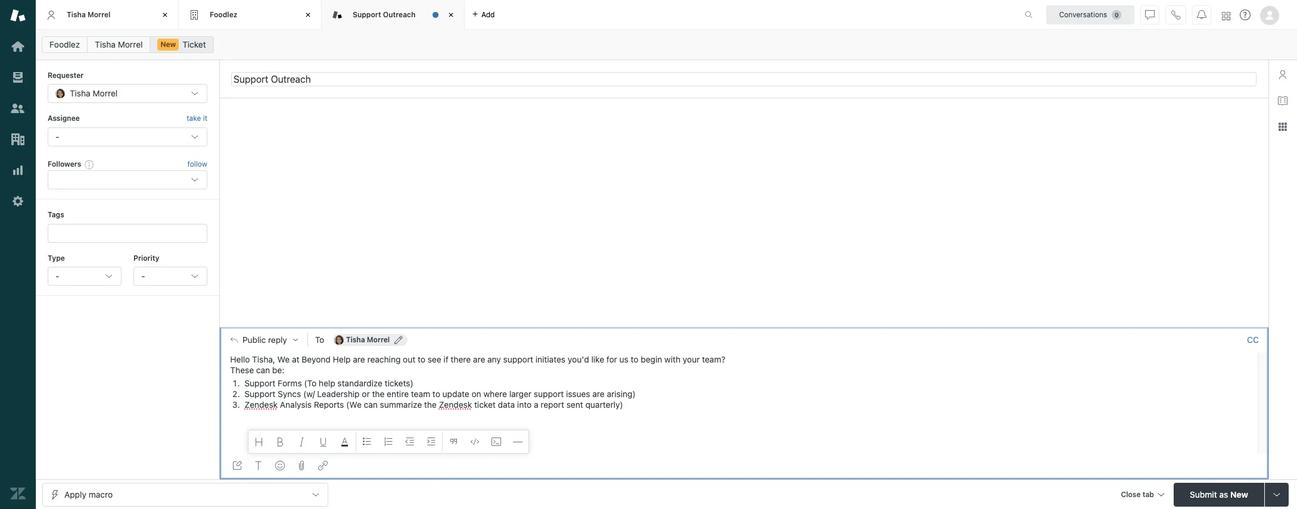 Task type: locate. For each thing, give the bounding box(es) containing it.
to right the us
[[631, 354, 638, 365]]

tabs tab list
[[36, 0, 1012, 30]]

1 horizontal spatial close image
[[445, 9, 457, 21]]

tisha up foodlez 'link'
[[67, 10, 86, 19]]

1 horizontal spatial - button
[[133, 267, 207, 286]]

tisha morrel inside tab
[[67, 10, 110, 19]]

- button
[[48, 267, 122, 286], [133, 267, 207, 286]]

minimize composer image
[[739, 322, 749, 332]]

cc
[[1247, 335, 1259, 345]]

secondary element
[[36, 33, 1297, 57]]

new
[[161, 40, 176, 49], [1230, 489, 1248, 500]]

tisha morrel inside secondary element
[[95, 39, 143, 49]]

morrel inside secondary element
[[118, 39, 143, 49]]

or
[[362, 389, 370, 399]]

0 horizontal spatial close image
[[159, 9, 171, 21]]

support
[[353, 10, 381, 19], [245, 378, 275, 388], [245, 389, 275, 399]]

tab
[[1143, 490, 1154, 499]]

zendesk left "analysis"
[[245, 400, 278, 410]]

headings image
[[254, 437, 264, 447]]

displays possible ticket submission types image
[[1272, 490, 1282, 500]]

issues
[[566, 389, 590, 399]]

-
[[55, 132, 59, 142], [55, 271, 59, 281], [141, 271, 145, 281]]

tisha morrel
[[67, 10, 110, 19], [95, 39, 143, 49], [70, 88, 118, 99], [346, 335, 390, 344]]

foodlez
[[210, 10, 237, 19], [49, 39, 80, 49]]

public reply button
[[220, 328, 307, 353]]

0 vertical spatial support
[[353, 10, 381, 19]]

a
[[534, 400, 538, 410]]

1 zendesk from the left
[[245, 400, 278, 410]]

to right team
[[432, 389, 440, 399]]

0 vertical spatial new
[[161, 40, 176, 49]]

tisha down requester on the top left
[[70, 88, 90, 99]]

2 - button from the left
[[133, 267, 207, 286]]

0 vertical spatial can
[[256, 365, 270, 375]]

1 vertical spatial foodlez
[[49, 39, 80, 49]]

close image
[[159, 9, 171, 21], [445, 9, 457, 21]]

zendesk down update
[[439, 400, 472, 410]]

0 horizontal spatial new
[[161, 40, 176, 49]]

team
[[411, 389, 430, 399]]

organizations image
[[10, 132, 26, 147]]

support down the these
[[245, 378, 275, 388]]

support outreach tab
[[322, 0, 465, 30]]

0 vertical spatial support
[[503, 354, 533, 365]]

for
[[606, 354, 617, 365]]

quarterly)
[[585, 400, 623, 410]]

2 horizontal spatial are
[[592, 389, 605, 399]]

customer context image
[[1278, 70, 1287, 79]]

1 vertical spatial can
[[364, 400, 378, 410]]

- down the assignee
[[55, 132, 59, 142]]

insert emojis image
[[275, 461, 285, 471]]

zendesk
[[245, 400, 278, 410], [439, 400, 472, 410]]

support left syncs
[[245, 389, 275, 399]]

forms
[[278, 378, 302, 388]]

take
[[187, 114, 201, 123]]

close image inside support outreach tab
[[445, 9, 457, 21]]

with
[[664, 354, 680, 365]]

1 close image from the left
[[159, 9, 171, 21]]

add link (cmd k) image
[[318, 461, 328, 471]]

close image inside tisha morrel tab
[[159, 9, 171, 21]]

0 horizontal spatial zendesk
[[245, 400, 278, 410]]

new right as
[[1230, 489, 1248, 500]]

bulleted list (cmd shift 8) image
[[362, 437, 372, 447]]

assignee element
[[48, 127, 207, 146]]

we
[[277, 354, 290, 365]]

close tab button
[[1116, 483, 1169, 509]]

are left the any
[[473, 354, 485, 365]]

1 horizontal spatial zendesk
[[439, 400, 472, 410]]

1 vertical spatial new
[[1230, 489, 1248, 500]]

tisha morrel down requester on the top left
[[70, 88, 118, 99]]

to
[[418, 354, 425, 365], [631, 354, 638, 365], [432, 389, 440, 399]]

tisha morrel up foodlez 'link'
[[67, 10, 110, 19]]

- down type
[[55, 271, 59, 281]]

like
[[591, 354, 604, 365]]

0 vertical spatial foodlez
[[210, 10, 237, 19]]

1 horizontal spatial foodlez
[[210, 10, 237, 19]]

1 horizontal spatial the
[[424, 400, 437, 410]]

take it button
[[187, 113, 207, 125]]

morrel
[[88, 10, 110, 19], [118, 39, 143, 49], [93, 88, 118, 99], [367, 335, 390, 344]]

tisha down tisha morrel tab
[[95, 39, 116, 49]]

0 horizontal spatial the
[[372, 389, 384, 399]]

out
[[403, 354, 415, 365]]

- down priority at the left of page
[[141, 271, 145, 281]]

0 horizontal spatial foodlez
[[49, 39, 80, 49]]

standardize
[[337, 378, 382, 388]]

help
[[333, 354, 351, 365]]

larger
[[509, 389, 531, 399]]

foodlez tab
[[179, 0, 322, 30]]

bold (cmd b) image
[[276, 437, 285, 447]]

as
[[1219, 489, 1228, 500]]

1 - button from the left
[[48, 267, 122, 286]]

morrel up assignee element
[[93, 88, 118, 99]]

0 horizontal spatial - button
[[48, 267, 122, 286]]

at
[[292, 354, 299, 365]]

priority
[[133, 254, 159, 262]]

morrel down tisha morrel tab
[[118, 39, 143, 49]]

button displays agent's chat status as invisible. image
[[1145, 10, 1155, 19]]

conversations
[[1059, 10, 1107, 19]]

new inside secondary element
[[161, 40, 176, 49]]

to right out
[[418, 354, 425, 365]]

the right or
[[372, 389, 384, 399]]

the
[[372, 389, 384, 399], [424, 400, 437, 410]]

the down team
[[424, 400, 437, 410]]

can
[[256, 365, 270, 375], [364, 400, 378, 410]]

add attachment image
[[297, 461, 306, 471]]

outreach
[[383, 10, 416, 19]]

support up report
[[534, 389, 564, 399]]

2 horizontal spatial to
[[631, 354, 638, 365]]

tisha morrel down tisha morrel tab
[[95, 39, 143, 49]]

ticket
[[474, 400, 496, 410]]

code span (ctrl shift 5) image
[[470, 437, 480, 447]]

knowledge image
[[1278, 96, 1287, 105]]

tags element
[[48, 224, 207, 243]]

are up quarterly)
[[592, 389, 605, 399]]

can down 'tisha,'
[[256, 365, 270, 375]]

support
[[503, 354, 533, 365], [534, 389, 564, 399]]

morrel up the tisha morrel link
[[88, 10, 110, 19]]

us
[[619, 354, 628, 365]]

apply
[[64, 489, 86, 500]]

- button for priority
[[133, 267, 207, 286]]

team?
[[702, 354, 725, 365]]

tisha inside tab
[[67, 10, 86, 19]]

initiates
[[535, 354, 565, 365]]

are right help at the left of page
[[353, 354, 365, 365]]

you'd
[[568, 354, 589, 365]]

morrel left edit user icon
[[367, 335, 390, 344]]

1 vertical spatial support
[[245, 378, 275, 388]]

cc button
[[1247, 335, 1259, 346]]

tisha inside requester element
[[70, 88, 90, 99]]

new left 'ticket'
[[161, 40, 176, 49]]

1 vertical spatial support
[[534, 389, 564, 399]]

2 vertical spatial support
[[245, 389, 275, 399]]

support right the any
[[503, 354, 533, 365]]

tisha morrel link
[[87, 36, 150, 53]]

support outreach
[[353, 10, 416, 19]]

2 close image from the left
[[445, 9, 457, 21]]

increase indent (cmd ]) image
[[427, 437, 436, 447]]

can down or
[[364, 400, 378, 410]]

add button
[[465, 0, 502, 29]]

- button down type
[[48, 267, 122, 286]]

are
[[353, 354, 365, 365], [473, 354, 485, 365], [592, 389, 605, 399]]

tisha
[[67, 10, 86, 19], [95, 39, 116, 49], [70, 88, 90, 99], [346, 335, 365, 344]]

tisha right moretisha@foodlez.com image
[[346, 335, 365, 344]]

hello tisha, we at beyond help are reaching out to see if there are any support initiates you'd like for us to begin with your team? these can be: support forms (to help standardize tickets) support syncs (w/ leadership or the entire team to update on where larger support issues are arising) zendesk analysis reports (we can summarize the zendesk ticket data into a report sent quarterly)
[[230, 354, 725, 410]]

- button down priority at the left of page
[[133, 267, 207, 286]]

add
[[481, 10, 495, 19]]

foodlez link
[[42, 36, 88, 53]]

underline (cmd u) image
[[319, 437, 328, 447]]

support left outreach
[[353, 10, 381, 19]]

conversations button
[[1046, 5, 1134, 24]]

0 horizontal spatial can
[[256, 365, 270, 375]]

tisha,
[[252, 354, 275, 365]]

2 zendesk from the left
[[439, 400, 472, 410]]



Task type: vqa. For each thing, say whether or not it's contained in the screenshot.
live
no



Task type: describe. For each thing, give the bounding box(es) containing it.
code block (ctrl shift 6) image
[[492, 437, 501, 447]]

1 horizontal spatial new
[[1230, 489, 1248, 500]]

get help image
[[1240, 10, 1251, 20]]

leadership
[[317, 389, 360, 399]]

syncs
[[278, 389, 301, 399]]

zendesk support image
[[10, 8, 26, 23]]

Public reply composer text field
[[225, 353, 1254, 410]]

1 horizontal spatial are
[[473, 354, 485, 365]]

format text image
[[254, 461, 263, 471]]

- inside assignee element
[[55, 132, 59, 142]]

update
[[442, 389, 469, 399]]

italic (cmd i) image
[[297, 437, 307, 447]]

0 horizontal spatial are
[[353, 354, 365, 365]]

reply
[[268, 335, 287, 345]]

(to
[[304, 378, 316, 388]]

tisha inside secondary element
[[95, 39, 116, 49]]

admin image
[[10, 194, 26, 209]]

(we
[[346, 400, 362, 410]]

beyond
[[302, 354, 331, 365]]

entire
[[387, 389, 409, 399]]

report
[[541, 400, 564, 410]]

main element
[[0, 0, 36, 509]]

data
[[498, 400, 515, 410]]

- button for type
[[48, 267, 122, 286]]

reports
[[314, 400, 344, 410]]

close
[[1121, 490, 1141, 499]]

requester
[[48, 71, 84, 80]]

morrel inside tab
[[88, 10, 110, 19]]

there
[[451, 354, 471, 365]]

public reply
[[242, 335, 287, 345]]

views image
[[10, 70, 26, 85]]

follow
[[187, 160, 207, 169]]

(w/
[[303, 389, 315, 399]]

follow button
[[187, 159, 207, 170]]

get started image
[[10, 39, 26, 54]]

zendesk image
[[10, 486, 26, 502]]

info on adding followers image
[[85, 160, 94, 169]]

tisha morrel tab
[[36, 0, 179, 30]]

help
[[319, 378, 335, 388]]

tickets)
[[385, 378, 413, 388]]

notifications image
[[1197, 10, 1206, 19]]

morrel inside requester element
[[93, 88, 118, 99]]

sent
[[566, 400, 583, 410]]

zendesk products image
[[1222, 12, 1230, 20]]

edit user image
[[395, 336, 403, 344]]

support inside tab
[[353, 10, 381, 19]]

arising)
[[607, 389, 636, 399]]

ticket
[[182, 39, 206, 49]]

apply macro
[[64, 489, 113, 500]]

Subject field
[[231, 72, 1257, 86]]

begin
[[641, 354, 662, 365]]

decrease indent (cmd [) image
[[405, 437, 415, 447]]

analysis
[[280, 400, 312, 410]]

where
[[483, 389, 507, 399]]

foodlez inside 'link'
[[49, 39, 80, 49]]

0 vertical spatial the
[[372, 389, 384, 399]]

on
[[472, 389, 481, 399]]

1 horizontal spatial to
[[432, 389, 440, 399]]

1 horizontal spatial can
[[364, 400, 378, 410]]

these
[[230, 365, 254, 375]]

into
[[517, 400, 532, 410]]

if
[[444, 354, 448, 365]]

public
[[242, 335, 266, 345]]

draft mode image
[[232, 461, 242, 471]]

1 vertical spatial the
[[424, 400, 437, 410]]

horizontal rule (cmd shift l) image
[[513, 437, 523, 447]]

- for type
[[55, 271, 59, 281]]

take it
[[187, 114, 207, 123]]

summarize
[[380, 400, 422, 410]]

any
[[487, 354, 501, 365]]

reporting image
[[10, 163, 26, 178]]

tags
[[48, 210, 64, 219]]

be:
[[272, 365, 284, 375]]

close image
[[302, 9, 314, 21]]

followers element
[[48, 170, 207, 190]]

submit
[[1190, 489, 1217, 500]]

reaching
[[367, 354, 401, 365]]

hello
[[230, 354, 250, 365]]

numbered list (cmd shift 7) image
[[384, 437, 393, 447]]

tisha morrel up reaching
[[346, 335, 390, 344]]

see
[[428, 354, 441, 365]]

close tab
[[1121, 490, 1154, 499]]

foodlez inside tab
[[210, 10, 237, 19]]

it
[[203, 114, 207, 123]]

customers image
[[10, 101, 26, 116]]

requester element
[[48, 84, 207, 103]]

followers
[[48, 160, 81, 168]]

- for priority
[[141, 271, 145, 281]]

apps image
[[1278, 122, 1287, 132]]

submit as new
[[1190, 489, 1248, 500]]

quote (cmd shift 9) image
[[449, 437, 458, 447]]

tisha morrel inside requester element
[[70, 88, 118, 99]]

macro
[[89, 489, 113, 500]]

moretisha@foodlez.com image
[[334, 335, 344, 345]]

type
[[48, 254, 65, 262]]

to
[[315, 335, 324, 345]]

0 horizontal spatial to
[[418, 354, 425, 365]]

your
[[683, 354, 700, 365]]

assignee
[[48, 114, 80, 123]]



